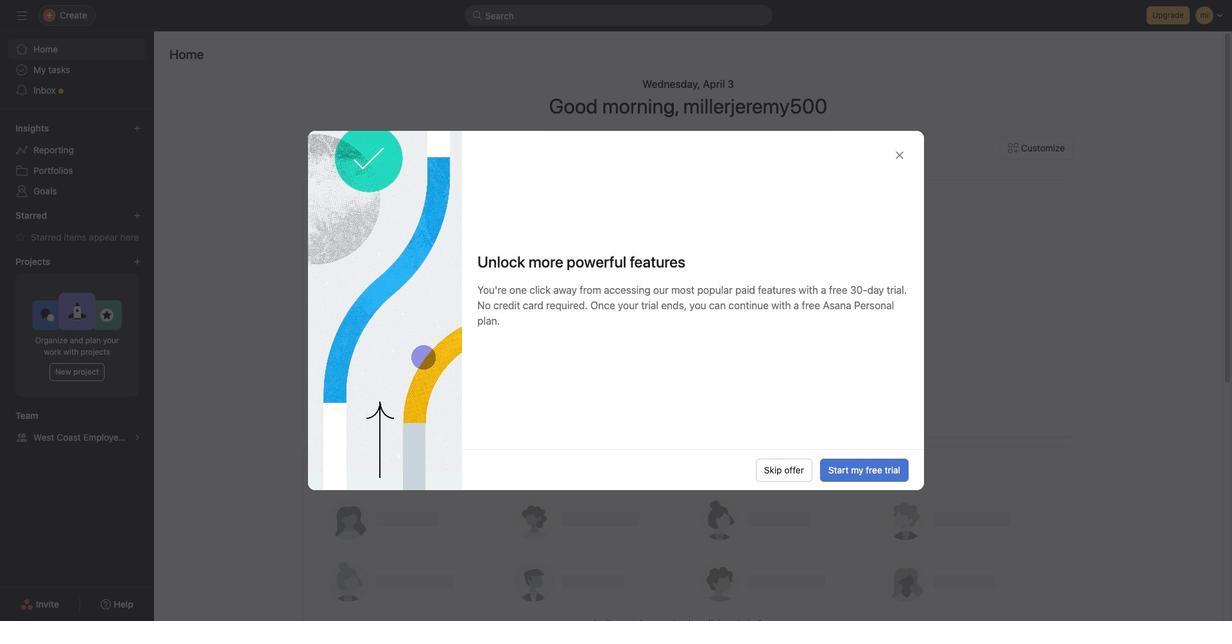 Task type: vqa. For each thing, say whether or not it's contained in the screenshot.
"Close this dialog" Image
yes



Task type: locate. For each thing, give the bounding box(es) containing it.
insights element
[[0, 117, 154, 204]]

dialog
[[308, 131, 925, 491]]

starred element
[[0, 204, 154, 250]]

teams element
[[0, 405, 154, 451]]

close this dialog image
[[895, 150, 905, 161]]

global element
[[0, 31, 154, 109]]

list item
[[715, 226, 747, 258]]



Task type: describe. For each thing, give the bounding box(es) containing it.
hide sidebar image
[[17, 10, 27, 21]]

add profile photo image
[[319, 191, 350, 222]]

prominent image
[[473, 10, 483, 21]]

projects element
[[0, 250, 154, 405]]



